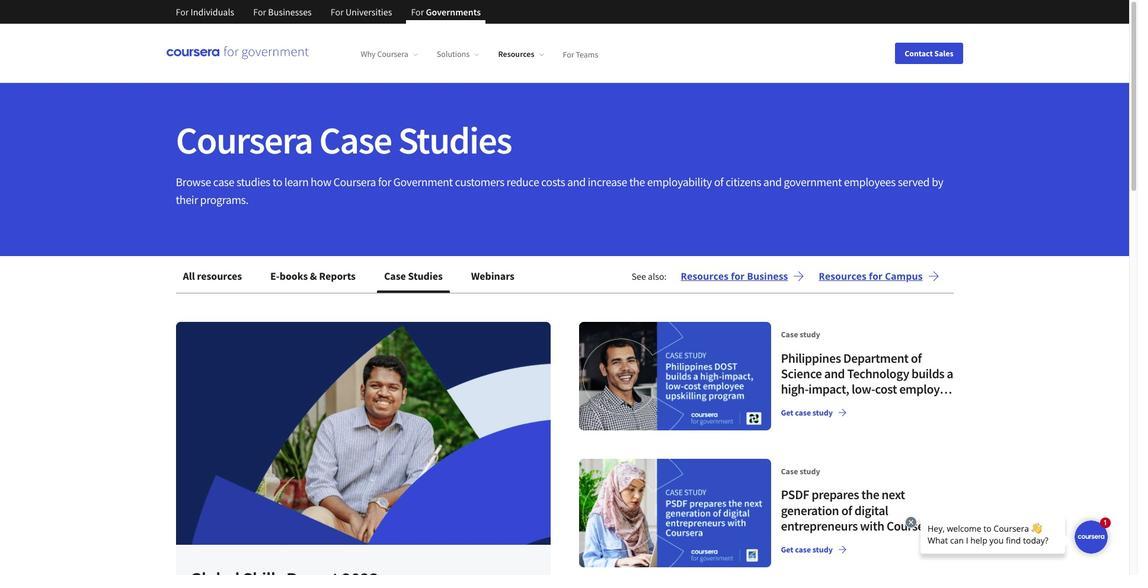 Task type: vqa. For each thing, say whether or not it's contained in the screenshot.
Case in the tab list
yes



Task type: describe. For each thing, give the bounding box(es) containing it.
and inside philippines department of science and technology builds a high-impact, low-cost employee upskilling program
[[825, 365, 845, 382]]

resources for campus link
[[819, 269, 940, 283]]

for universities
[[331, 6, 392, 18]]

0 vertical spatial studies
[[398, 116, 512, 164]]

sales
[[935, 48, 954, 58]]

study down impact,
[[813, 407, 833, 418]]

the inside psdf prepares the next generation of digital entrepreneurs with coursera
[[862, 486, 880, 503]]

coursera up the studies at the left top
[[176, 116, 313, 164]]

business
[[747, 270, 788, 283]]

webinars link
[[464, 262, 522, 291]]

for inside browse case studies to learn how coursera for government customers reduce costs and increase the employability of citizens and government employees served by their programs.
[[378, 174, 391, 189]]

employees
[[844, 174, 896, 189]]

coursera inside psdf prepares the next generation of digital entrepreneurs with coursera
[[887, 518, 935, 534]]

of inside philippines department of science and technology builds a high-impact, low-cost employee upskilling program
[[911, 350, 922, 366]]

next
[[882, 486, 905, 503]]

webinars
[[471, 269, 515, 283]]

get for philippines department of science and technology builds a high-impact, low-cost employee upskilling program
[[781, 407, 794, 418]]

get case study button for philippines department of science and technology builds a high-impact, low-cost employee upskilling program
[[776, 402, 852, 423]]

customers
[[455, 174, 505, 189]]

high-
[[781, 381, 809, 398]]

universities
[[346, 6, 392, 18]]

all resources link
[[176, 262, 249, 291]]

coursera right why
[[377, 49, 408, 59]]

reduce
[[507, 174, 539, 189]]

1 horizontal spatial and
[[764, 174, 782, 189]]

coursera inside browse case studies to learn how coursera for government customers reduce costs and increase the employability of citizens and government employees served by their programs.
[[334, 174, 376, 189]]

e-
[[270, 269, 280, 283]]

prepares
[[812, 486, 859, 503]]

browse case studies to learn how coursera for government customers reduce costs and increase the employability of citizens and government employees served by their programs.
[[176, 174, 944, 207]]

low-
[[852, 381, 875, 398]]

programs.
[[200, 192, 249, 207]]

contact
[[905, 48, 933, 58]]

study up philippines
[[800, 329, 821, 340]]

case up psdf
[[781, 466, 798, 477]]

all
[[183, 269, 195, 283]]

coursera for government image
[[166, 46, 309, 60]]

digital
[[855, 502, 889, 519]]

served
[[898, 174, 930, 189]]

see
[[632, 270, 646, 282]]

e-books & reports link
[[263, 262, 363, 291]]

resources for resources link
[[498, 49, 535, 59]]

for individuals
[[176, 6, 234, 18]]

by
[[932, 174, 944, 189]]

of inside psdf prepares the next generation of digital entrepreneurs with coursera
[[842, 502, 852, 519]]

learn
[[284, 174, 309, 189]]

solutions link
[[437, 49, 479, 59]]

get case study for philippines department of science and technology builds a high-impact, low-cost employee upskilling program
[[781, 407, 833, 418]]

campus
[[885, 270, 923, 283]]

cost
[[875, 381, 897, 398]]

resources for resources for campus
[[819, 270, 867, 283]]

case for psdf
[[795, 544, 811, 555]]

citizens
[[726, 174, 762, 189]]

why coursera
[[361, 49, 408, 59]]

businesses
[[268, 6, 312, 18]]

study up psdf
[[800, 466, 821, 477]]

why
[[361, 49, 376, 59]]

studies
[[237, 174, 270, 189]]

employee
[[900, 381, 953, 398]]

for for individuals
[[176, 6, 189, 18]]



Task type: locate. For each thing, give the bounding box(es) containing it.
1 vertical spatial get case study button
[[776, 539, 852, 560]]

2 horizontal spatial and
[[825, 365, 845, 382]]

for for universities
[[331, 6, 344, 18]]

&
[[310, 269, 317, 283]]

case
[[319, 116, 392, 164], [384, 269, 406, 283], [781, 329, 798, 340], [781, 466, 798, 477]]

case up philippines
[[781, 329, 798, 340]]

get case study for psdf prepares the next generation of digital entrepreneurs with coursera
[[781, 544, 833, 555]]

1 vertical spatial case study
[[781, 466, 821, 477]]

impact,
[[809, 381, 850, 398]]

case for philippines
[[795, 407, 811, 418]]

for left individuals
[[176, 6, 189, 18]]

get case study button for psdf prepares the next generation of digital entrepreneurs with coursera
[[776, 539, 852, 560]]

case inside browse case studies to learn how coursera for government customers reduce costs and increase the employability of citizens and government employees served by their programs.
[[213, 174, 234, 189]]

0 vertical spatial get
[[781, 407, 794, 418]]

upskilling
[[781, 397, 834, 413]]

1 vertical spatial get
[[781, 544, 794, 555]]

studies
[[398, 116, 512, 164], [408, 269, 443, 283]]

coursera down next
[[887, 518, 935, 534]]

increase
[[588, 174, 627, 189]]

teams
[[576, 49, 599, 59]]

for left universities at the left of page
[[331, 6, 344, 18]]

0 horizontal spatial and
[[568, 174, 586, 189]]

get for psdf prepares the next generation of digital entrepreneurs with coursera
[[781, 544, 794, 555]]

1 vertical spatial get case study
[[781, 544, 833, 555]]

tab list
[[176, 262, 536, 293]]

resources
[[498, 49, 535, 59], [681, 270, 729, 283], [819, 270, 867, 283]]

case study up philippines
[[781, 329, 821, 340]]

for left the teams
[[563, 49, 574, 59]]

0 vertical spatial case study
[[781, 329, 821, 340]]

1 vertical spatial of
[[911, 350, 922, 366]]

1 horizontal spatial the
[[862, 486, 880, 503]]

generation
[[781, 502, 839, 519]]

for inside resources for campus link
[[869, 270, 883, 283]]

for inside resources for business "link"
[[731, 270, 745, 283]]

2 get case study button from the top
[[776, 539, 852, 560]]

resources for campus
[[819, 270, 923, 283]]

1 horizontal spatial resources
[[681, 270, 729, 283]]

with
[[860, 518, 885, 534]]

all resources
[[183, 269, 242, 283]]

case up programs.
[[213, 174, 234, 189]]

and left the low-
[[825, 365, 845, 382]]

resources
[[197, 269, 242, 283]]

for teams
[[563, 49, 599, 59]]

0 horizontal spatial resources
[[498, 49, 535, 59]]

studies inside tab list
[[408, 269, 443, 283]]

2 horizontal spatial resources
[[819, 270, 867, 283]]

resources for business
[[681, 270, 788, 283]]

solutions
[[437, 49, 470, 59]]

case study up psdf
[[781, 466, 821, 477]]

1 vertical spatial case
[[795, 407, 811, 418]]

banner navigation
[[166, 0, 491, 33]]

2 get from the top
[[781, 544, 794, 555]]

resources inside "link"
[[681, 270, 729, 283]]

tab list containing all resources
[[176, 262, 536, 293]]

case right reports
[[384, 269, 406, 283]]

to
[[273, 174, 282, 189]]

for left government
[[378, 174, 391, 189]]

0 vertical spatial get case study button
[[776, 402, 852, 423]]

2 horizontal spatial for
[[869, 270, 883, 283]]

0 vertical spatial case
[[213, 174, 234, 189]]

2 horizontal spatial of
[[911, 350, 922, 366]]

1 get case study from the top
[[781, 407, 833, 418]]

case
[[213, 174, 234, 189], [795, 407, 811, 418], [795, 544, 811, 555]]

for left campus
[[869, 270, 883, 283]]

how
[[311, 174, 331, 189]]

for left business
[[731, 270, 745, 283]]

get case study down entrepreneurs
[[781, 544, 833, 555]]

0 vertical spatial of
[[714, 174, 724, 189]]

resources for resources for business
[[681, 270, 729, 283]]

for
[[378, 174, 391, 189], [731, 270, 745, 283], [869, 270, 883, 283]]

case studies link
[[377, 262, 450, 291]]

1 get from the top
[[781, 407, 794, 418]]

program
[[836, 397, 882, 413]]

of inside browse case studies to learn how coursera for government customers reduce costs and increase the employability of citizens and government employees served by their programs.
[[714, 174, 724, 189]]

a
[[947, 365, 954, 382]]

of left the digital
[[842, 502, 852, 519]]

costs
[[541, 174, 565, 189]]

builds
[[912, 365, 945, 382]]

philippines
[[781, 350, 841, 366]]

get down high-
[[781, 407, 794, 418]]

1 get case study button from the top
[[776, 402, 852, 423]]

individuals
[[191, 6, 234, 18]]

governments
[[426, 6, 481, 18]]

get case study button down impact,
[[776, 402, 852, 423]]

case study
[[781, 329, 821, 340], [781, 466, 821, 477]]

of
[[714, 174, 724, 189], [911, 350, 922, 366], [842, 502, 852, 519]]

2 vertical spatial case
[[795, 544, 811, 555]]

case study for philippines
[[781, 329, 821, 340]]

contact sales
[[905, 48, 954, 58]]

of left citizens in the right top of the page
[[714, 174, 724, 189]]

philippines department of science and technology builds a high-impact, low-cost employee upskilling program
[[781, 350, 954, 413]]

science
[[781, 365, 822, 382]]

see also:
[[632, 270, 667, 282]]

resources link
[[498, 49, 544, 59]]

get case study
[[781, 407, 833, 418], [781, 544, 833, 555]]

browse
[[176, 174, 211, 189]]

government
[[393, 174, 453, 189]]

psdf
[[781, 486, 810, 503]]

department
[[844, 350, 909, 366]]

2 case study from the top
[[781, 466, 821, 477]]

contact sales button
[[896, 42, 963, 64]]

the
[[630, 174, 645, 189], [862, 486, 880, 503]]

1 case study from the top
[[781, 329, 821, 340]]

case study for psdf
[[781, 466, 821, 477]]

technology
[[848, 365, 910, 382]]

gsr - featured image
[[176, 322, 551, 545]]

for for governments
[[411, 6, 424, 18]]

their
[[176, 192, 198, 207]]

get case study button
[[776, 402, 852, 423], [776, 539, 852, 560]]

for left businesses
[[253, 6, 266, 18]]

for governments
[[411, 6, 481, 18]]

the left next
[[862, 486, 880, 503]]

for
[[176, 6, 189, 18], [253, 6, 266, 18], [331, 6, 344, 18], [411, 6, 424, 18], [563, 49, 574, 59]]

why coursera link
[[361, 49, 418, 59]]

and right citizens in the right top of the page
[[764, 174, 782, 189]]

1 vertical spatial the
[[862, 486, 880, 503]]

books
[[280, 269, 308, 283]]

get
[[781, 407, 794, 418], [781, 544, 794, 555]]

coursera case studies
[[176, 116, 512, 164]]

for for businesses
[[253, 6, 266, 18]]

and
[[568, 174, 586, 189], [764, 174, 782, 189], [825, 365, 845, 382]]

case studies
[[384, 269, 443, 283]]

0 horizontal spatial for
[[378, 174, 391, 189]]

study down entrepreneurs
[[813, 544, 833, 555]]

for left governments
[[411, 6, 424, 18]]

1 horizontal spatial for
[[731, 270, 745, 283]]

the right increase at the top right
[[630, 174, 645, 189]]

for for resources for business
[[731, 270, 745, 283]]

0 horizontal spatial the
[[630, 174, 645, 189]]

get case study button down entrepreneurs
[[776, 539, 852, 560]]

resources for business link
[[681, 269, 805, 283]]

for teams link
[[563, 49, 599, 59]]

0 horizontal spatial of
[[714, 174, 724, 189]]

e-books & reports
[[270, 269, 356, 283]]

employability
[[647, 174, 712, 189]]

coursera
[[377, 49, 408, 59], [176, 116, 313, 164], [334, 174, 376, 189], [887, 518, 935, 534]]

case down high-
[[795, 407, 811, 418]]

coursera right how
[[334, 174, 376, 189]]

government
[[784, 174, 842, 189]]

case down entrepreneurs
[[795, 544, 811, 555]]

for for resources for campus
[[869, 270, 883, 283]]

reports
[[319, 269, 356, 283]]

for businesses
[[253, 6, 312, 18]]

case up how
[[319, 116, 392, 164]]

get down entrepreneurs
[[781, 544, 794, 555]]

1 horizontal spatial of
[[842, 502, 852, 519]]

the inside browse case studies to learn how coursera for government customers reduce costs and increase the employability of citizens and government employees served by their programs.
[[630, 174, 645, 189]]

2 vertical spatial of
[[842, 502, 852, 519]]

also:
[[648, 270, 667, 282]]

get case study down high-
[[781, 407, 833, 418]]

1 vertical spatial studies
[[408, 269, 443, 283]]

2 get case study from the top
[[781, 544, 833, 555]]

0 vertical spatial the
[[630, 174, 645, 189]]

psdf prepares the next generation of digital entrepreneurs with coursera
[[781, 486, 935, 534]]

of up the employee
[[911, 350, 922, 366]]

entrepreneurs
[[781, 518, 858, 534]]

and right the costs
[[568, 174, 586, 189]]

0 vertical spatial get case study
[[781, 407, 833, 418]]



